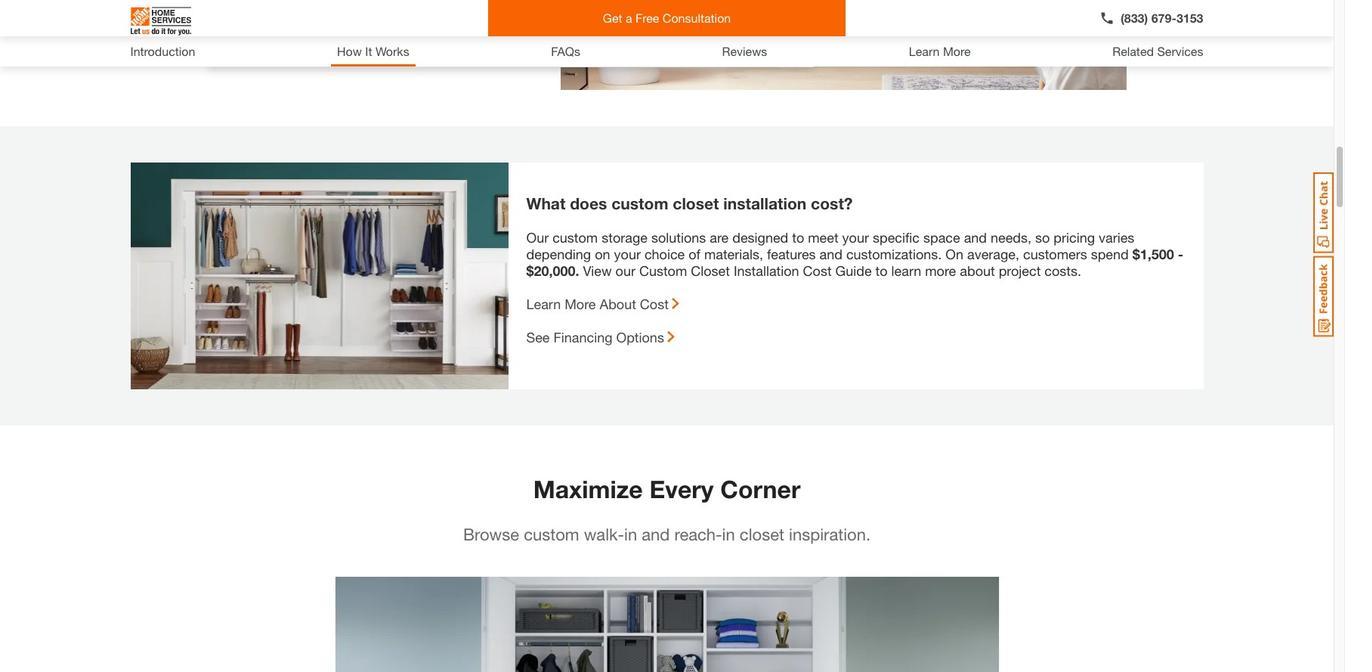 Task type: locate. For each thing, give the bounding box(es) containing it.
your inside when your closet organization system has been fabricated, we'll deliver and install it for you, in 1-3 business days.
[[328, 19, 349, 32]]

1 vertical spatial more
[[565, 296, 596, 312]]

our
[[527, 229, 549, 246]]

custom inside our custom storage solutions are designed to meet your specific space and needs, so pricing varies depending on your choice of materials, features and customizations. on average, customers spend
[[553, 229, 598, 246]]

0 vertical spatial to
[[792, 229, 805, 246]]

2 vertical spatial custom
[[524, 525, 579, 544]]

related services
[[1113, 44, 1204, 58]]

closet up solutions
[[673, 194, 719, 213]]

to left meet
[[792, 229, 805, 246]]

needs,
[[991, 229, 1032, 246]]

more
[[943, 44, 971, 58], [565, 296, 596, 312]]

guide
[[836, 262, 872, 279]]

reach-
[[675, 525, 722, 544]]

cost
[[803, 262, 832, 279], [640, 296, 669, 312]]

1 horizontal spatial cost
[[803, 262, 832, 279]]

to left learn
[[876, 262, 888, 279]]

closet up days.
[[352, 19, 381, 32]]

cost down meet
[[803, 262, 832, 279]]

0 horizontal spatial more
[[565, 296, 596, 312]]

0 vertical spatial cost
[[803, 262, 832, 279]]

1 horizontal spatial your
[[614, 246, 641, 262]]

2 horizontal spatial in
[[738, 19, 746, 32]]

live chat image
[[1314, 172, 1334, 253]]

custom down does
[[553, 229, 598, 246]]

0 vertical spatial more
[[943, 44, 971, 58]]

custom
[[612, 194, 669, 213], [553, 229, 598, 246], [524, 525, 579, 544]]

1 vertical spatial custom
[[553, 229, 598, 246]]

view our custom closet installation cost guide to learn more about project costs.
[[579, 262, 1082, 279]]

custom
[[639, 262, 687, 279]]

in
[[738, 19, 746, 32], [624, 525, 637, 544], [722, 525, 735, 544]]

choice
[[645, 246, 685, 262]]

storage
[[602, 229, 648, 246]]

project
[[999, 262, 1041, 279]]

been
[[501, 19, 524, 32]]

browse
[[463, 525, 519, 544]]

maximize every corner
[[533, 475, 801, 503]]

custom left walk- at the bottom of the page
[[524, 525, 579, 544]]

more for learn more
[[943, 44, 971, 58]]

1 horizontal spatial to
[[876, 262, 888, 279]]

more
[[925, 262, 956, 279]]

about
[[960, 262, 995, 279]]

0 horizontal spatial to
[[792, 229, 805, 246]]

meet
[[808, 229, 839, 246]]

in down the maximize every corner
[[624, 525, 637, 544]]

0 horizontal spatial closet
[[352, 19, 381, 32]]

your up days.
[[328, 19, 349, 32]]

0 vertical spatial learn
[[909, 44, 940, 58]]

solutions
[[652, 229, 706, 246]]

installation
[[734, 262, 799, 279]]

1 horizontal spatial learn
[[909, 44, 940, 58]]

cost down the custom
[[640, 296, 669, 312]]

costs.
[[1045, 262, 1082, 279]]

your right 'on'
[[614, 246, 641, 262]]

learn more
[[909, 44, 971, 58]]

0 horizontal spatial learn
[[527, 296, 561, 312]]

feedback link image
[[1314, 256, 1334, 337]]

and inside when your closet organization system has been fabricated, we'll deliver and install it for you, in 1-3 business days.
[[639, 19, 657, 32]]

get
[[603, 11, 623, 25]]

and
[[639, 19, 657, 32], [964, 229, 987, 246], [820, 246, 843, 262], [642, 525, 670, 544]]

3
[[759, 19, 765, 32]]

in left the "1-"
[[738, 19, 746, 32]]

your
[[328, 19, 349, 32], [843, 229, 869, 246], [614, 246, 641, 262]]

closet
[[691, 262, 730, 279]]

walk-
[[584, 525, 624, 544]]

reviews
[[722, 44, 768, 58]]

0 horizontal spatial your
[[328, 19, 349, 32]]

closet down corner
[[740, 525, 785, 544]]

see financing options
[[527, 329, 664, 345]]

closet
[[352, 19, 381, 32], [673, 194, 719, 213], [740, 525, 785, 544]]

related
[[1113, 44, 1154, 58]]

custom for every
[[524, 525, 579, 544]]

options
[[616, 329, 664, 345]]

1 vertical spatial cost
[[640, 296, 669, 312]]

in down corner
[[722, 525, 735, 544]]

are
[[710, 229, 729, 246]]

in inside when your closet organization system has been fabricated, we'll deliver and install it for you, in 1-3 business days.
[[738, 19, 746, 32]]

2 vertical spatial closet
[[740, 525, 785, 544]]

your right meet
[[843, 229, 869, 246]]

custom up storage
[[612, 194, 669, 213]]

more for learn more about cost
[[565, 296, 596, 312]]

0 vertical spatial closet
[[352, 19, 381, 32]]

average,
[[968, 246, 1020, 262]]

2 horizontal spatial your
[[843, 229, 869, 246]]

to
[[792, 229, 805, 246], [876, 262, 888, 279]]

about
[[600, 296, 636, 312]]

1 horizontal spatial more
[[943, 44, 971, 58]]

$1,500
[[1133, 246, 1175, 262]]

view
[[583, 262, 612, 279]]

system
[[444, 19, 478, 32]]

1 horizontal spatial closet
[[673, 194, 719, 213]]

1 vertical spatial learn
[[527, 296, 561, 312]]

it
[[690, 19, 696, 32]]

learn
[[909, 44, 940, 58], [527, 296, 561, 312]]

free
[[636, 11, 660, 25]]

customizations.
[[847, 246, 942, 262]]

days.
[[343, 35, 369, 48]]



Task type: vqa. For each thing, say whether or not it's contained in the screenshot.
or inside ONLINE CUSTOMER SUPPORT If you need of additional support, please contact our Online Customer Support team by texting "Support" to 38698 or by calling 1-800-430-3376. Hours of Operation: For SMS, we're available 24 hours a day, 7 days a week. For phone, we're available 7 days a week, 6am – 2am EST.
no



Task type: describe. For each thing, give the bounding box(es) containing it.
2 horizontal spatial closet
[[740, 525, 785, 544]]

browse custom walk-in and reach-in closet inspiration.
[[463, 525, 871, 544]]

cost?
[[811, 194, 853, 213]]

we'll
[[581, 19, 602, 32]]

designed
[[733, 229, 789, 246]]

every
[[650, 475, 714, 503]]

1 horizontal spatial in
[[722, 525, 735, 544]]

gallery reachin desktop image
[[208, 577, 1127, 672]]

installation
[[724, 194, 807, 213]]

organization
[[383, 19, 441, 32]]

corner
[[721, 475, 801, 503]]

get a free consultation
[[603, 11, 731, 25]]

of
[[689, 246, 701, 262]]

(833)
[[1121, 11, 1148, 25]]

on
[[946, 246, 964, 262]]

$20,000.
[[527, 262, 579, 279]]

space
[[924, 229, 961, 246]]

see financing options link
[[527, 329, 675, 345]]

when
[[298, 19, 325, 32]]

see
[[527, 329, 550, 345]]

closet inside when your closet organization system has been fabricated, we'll deliver and install it for you, in 1-3 business days.
[[352, 19, 381, 32]]

so
[[1036, 229, 1050, 246]]

works
[[376, 44, 409, 58]]

1 vertical spatial closet
[[673, 194, 719, 213]]

maximize
[[533, 475, 643, 503]]

services
[[1158, 44, 1204, 58]]

depending
[[527, 246, 591, 262]]

what
[[527, 194, 566, 213]]

$1,500 - $20,000.
[[527, 246, 1184, 279]]

our custom storage solutions are designed to meet your specific space and needs, so pricing varies depending on your choice of materials, features and customizations. on average, customers spend
[[527, 229, 1135, 262]]

custom for does
[[553, 229, 598, 246]]

what does custom closet installation cost?
[[527, 194, 853, 213]]

-
[[1178, 246, 1184, 262]]

3153
[[1177, 11, 1204, 25]]

0 vertical spatial custom
[[612, 194, 669, 213]]

financing
[[554, 329, 613, 345]]

you,
[[714, 19, 735, 32]]

when your closet organization system has been fabricated, we'll deliver and install it for you, in 1-3 business days.
[[298, 19, 765, 48]]

learn more about cost link
[[527, 296, 680, 312]]

get a free consultation button
[[488, 0, 846, 36]]

learn
[[892, 262, 922, 279]]

faqs
[[551, 44, 581, 58]]

learn for learn more
[[909, 44, 940, 58]]

0 horizontal spatial cost
[[640, 296, 669, 312]]

spend
[[1091, 246, 1129, 262]]

learn for learn more about cost
[[527, 296, 561, 312]]

0 horizontal spatial in
[[624, 525, 637, 544]]

inspiration.
[[789, 525, 871, 544]]

fabricated,
[[527, 19, 578, 32]]

varies
[[1099, 229, 1135, 246]]

for
[[699, 19, 711, 32]]

our
[[616, 262, 636, 279]]

does
[[570, 194, 607, 213]]

closet organization image
[[130, 163, 508, 389]]

materials,
[[704, 246, 763, 262]]

a
[[626, 11, 632, 25]]

1 vertical spatial to
[[876, 262, 888, 279]]

(833) 679-3153
[[1121, 11, 1204, 25]]

do it for you logo image
[[130, 1, 191, 42]]

deliver
[[605, 19, 636, 32]]

features
[[767, 246, 816, 262]]

learn more about cost
[[527, 296, 669, 312]]

679-
[[1152, 11, 1177, 25]]

has
[[481, 19, 498, 32]]

it
[[365, 44, 372, 58]]

to inside our custom storage solutions are designed to meet your specific space and needs, so pricing varies depending on your choice of materials, features and customizations. on average, customers spend
[[792, 229, 805, 246]]

how
[[337, 44, 362, 58]]

install
[[660, 19, 687, 32]]

how it works
[[337, 44, 409, 58]]

introduction
[[130, 44, 195, 58]]

customers
[[1024, 246, 1088, 262]]

pricing
[[1054, 229, 1095, 246]]

on
[[595, 246, 610, 262]]

(833) 679-3153 link
[[1100, 9, 1204, 27]]

specific
[[873, 229, 920, 246]]

business
[[298, 35, 340, 48]]

consultation
[[663, 11, 731, 25]]

1-
[[749, 19, 759, 32]]



